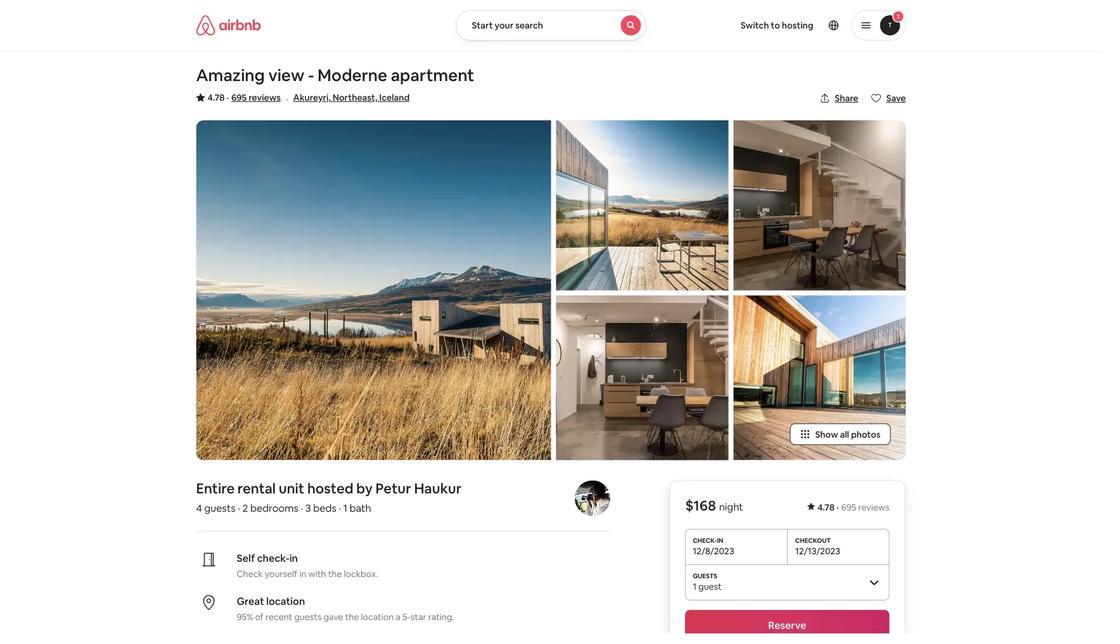 Task type: vqa. For each thing, say whether or not it's contained in the screenshot.
the rental
yes



Task type: describe. For each thing, give the bounding box(es) containing it.
start
[[472, 20, 493, 31]]

695 reviews button
[[231, 91, 281, 104]]

1 for 1
[[897, 12, 900, 21]]

amazing view - moderne apartment image 4 image
[[734, 120, 906, 291]]

lockbox.
[[344, 568, 378, 580]]

save button
[[866, 87, 911, 109]]

0 horizontal spatial 695
[[231, 92, 247, 103]]

1 horizontal spatial reviews
[[859, 502, 890, 513]]

switch
[[741, 20, 769, 31]]

rental
[[238, 480, 276, 498]]

recent
[[266, 611, 292, 623]]

with
[[308, 568, 326, 580]]

show
[[815, 429, 838, 440]]

1 for 1 guest
[[693, 581, 697, 593]]

unit
[[279, 480, 304, 498]]

· akureyri, northeast, iceland
[[286, 92, 410, 105]]

reserve button
[[685, 611, 890, 635]]

share
[[835, 93, 859, 104]]

great
[[237, 595, 264, 608]]

check
[[237, 568, 263, 580]]

95%
[[237, 611, 253, 623]]

search
[[515, 20, 543, 31]]

amazing view - moderne apartment image 5 image
[[734, 296, 906, 461]]

by
[[356, 480, 373, 498]]

· left 3 at the left of page
[[301, 502, 303, 515]]

amazing view - moderne apartment image 1 image
[[196, 120, 551, 461]]

yourself
[[265, 568, 298, 580]]

start your search
[[472, 20, 543, 31]]

1 horizontal spatial 4.78 · 695 reviews
[[818, 502, 890, 513]]

self check-in check yourself in with the lockbox.
[[237, 552, 378, 580]]

· up 12/13/2023
[[837, 502, 839, 513]]

0 vertical spatial 4.78
[[208, 92, 225, 103]]

1 guest
[[693, 581, 722, 593]]

entire rental unit hosted by petur haukur 4 guests · 2 bedrooms · 3 beds · 1 bath
[[196, 480, 462, 515]]

night
[[719, 501, 743, 514]]

1 guest button
[[685, 565, 890, 600]]

-
[[308, 65, 314, 86]]

great location 95% of recent guests gave the location a 5-star rating.
[[237, 595, 454, 623]]

iceland
[[379, 92, 410, 103]]

1 vertical spatial location
[[361, 611, 394, 623]]

1 inside entire rental unit hosted by petur haukur 4 guests · 2 bedrooms · 3 beds · 1 bath
[[343, 502, 347, 515]]

2
[[242, 502, 248, 515]]

save
[[887, 93, 906, 104]]

star
[[411, 611, 426, 623]]

amazing
[[196, 65, 265, 86]]

akureyri,
[[293, 92, 331, 103]]

switch to hosting link
[[733, 12, 821, 39]]

0 vertical spatial reviews
[[249, 92, 281, 103]]

check-
[[257, 552, 290, 565]]

0 vertical spatial 4.78 · 695 reviews
[[208, 92, 281, 103]]

switch to hosting
[[741, 20, 814, 31]]

of
[[255, 611, 264, 623]]

all
[[840, 429, 849, 440]]

hosted
[[307, 480, 354, 498]]

the for self check-in
[[328, 568, 342, 580]]

show all photos button
[[790, 424, 891, 445]]



Task type: locate. For each thing, give the bounding box(es) containing it.
beds
[[313, 502, 336, 515]]

· down view
[[286, 92, 288, 105]]

1 inside the profile element
[[897, 12, 900, 21]]

petur haukur
[[376, 480, 462, 498]]

0 vertical spatial 1
[[897, 12, 900, 21]]

the inside self check-in check yourself in with the lockbox.
[[328, 568, 342, 580]]

guests
[[204, 502, 236, 515], [294, 611, 322, 623]]

$168
[[685, 497, 716, 515]]

0 horizontal spatial reviews
[[249, 92, 281, 103]]

hosting
[[782, 20, 814, 31]]

1 horizontal spatial in
[[299, 568, 307, 580]]

4.78
[[208, 92, 225, 103], [818, 502, 835, 513]]

the inside great location 95% of recent guests gave the location a 5-star rating.
[[345, 611, 359, 623]]

12/8/2023
[[693, 546, 734, 557]]

1
[[897, 12, 900, 21], [343, 502, 347, 515], [693, 581, 697, 593]]

1 vertical spatial 695
[[842, 502, 857, 513]]

· down amazing
[[227, 92, 229, 103]]

2 vertical spatial 1
[[693, 581, 697, 593]]

0 horizontal spatial 1
[[343, 502, 347, 515]]

1 button
[[852, 10, 906, 41]]

1 horizontal spatial 1
[[693, 581, 697, 593]]

4.78 up 12/13/2023
[[818, 502, 835, 513]]

rating.
[[428, 611, 454, 623]]

$168 night
[[685, 497, 743, 515]]

0 vertical spatial location
[[266, 595, 305, 608]]

4.78 · 695 reviews down amazing
[[208, 92, 281, 103]]

guests inside entire rental unit hosted by petur haukur 4 guests · 2 bedrooms · 3 beds · 1 bath
[[204, 502, 236, 515]]

4.78 · 695 reviews
[[208, 92, 281, 103], [818, 502, 890, 513]]

self
[[237, 552, 255, 565]]

12/13/2023
[[795, 546, 841, 557]]

in left with
[[299, 568, 307, 580]]

· right beds
[[339, 502, 341, 515]]

the for great location
[[345, 611, 359, 623]]

reserve
[[768, 619, 807, 632]]

guests left gave
[[294, 611, 322, 623]]

profile element
[[661, 0, 906, 51]]

bath
[[350, 502, 371, 515]]

guests down the entire
[[204, 502, 236, 515]]

0 vertical spatial guests
[[204, 502, 236, 515]]

reviews
[[249, 92, 281, 103], [859, 502, 890, 513]]

share button
[[815, 87, 864, 109]]

0 horizontal spatial location
[[266, 595, 305, 608]]

695
[[231, 92, 247, 103], [842, 502, 857, 513]]

1 vertical spatial 4.78
[[818, 502, 835, 513]]

0 horizontal spatial 4.78
[[208, 92, 225, 103]]

the
[[328, 568, 342, 580], [345, 611, 359, 623]]

0 horizontal spatial 4.78 · 695 reviews
[[208, 92, 281, 103]]

guest
[[699, 581, 722, 593]]

1 vertical spatial 1
[[343, 502, 347, 515]]

view
[[268, 65, 304, 86]]

0 horizontal spatial in
[[290, 552, 298, 565]]

1 horizontal spatial the
[[345, 611, 359, 623]]

location
[[266, 595, 305, 608], [361, 611, 394, 623]]

0 vertical spatial the
[[328, 568, 342, 580]]

Start your search search field
[[456, 10, 646, 41]]

1 horizontal spatial 4.78
[[818, 502, 835, 513]]

location left a
[[361, 611, 394, 623]]

a
[[396, 611, 401, 623]]

4.78 down amazing
[[208, 92, 225, 103]]

to
[[771, 20, 780, 31]]

0 vertical spatial 695
[[231, 92, 247, 103]]

amazing view - moderne apartment image 3 image
[[556, 296, 729, 461]]

photos
[[851, 429, 881, 440]]

1 vertical spatial reviews
[[859, 502, 890, 513]]

northeast,
[[333, 92, 378, 103]]

1 horizontal spatial guests
[[294, 611, 322, 623]]

1 horizontal spatial 695
[[842, 502, 857, 513]]

location up 'recent'
[[266, 595, 305, 608]]

1 vertical spatial in
[[299, 568, 307, 580]]

the right gave
[[345, 611, 359, 623]]

learn more about the host, petur haukur. image
[[575, 481, 610, 516], [575, 481, 610, 516]]

entire
[[196, 480, 235, 498]]

apartment
[[391, 65, 474, 86]]

amazing view - moderne apartment
[[196, 65, 474, 86]]

in
[[290, 552, 298, 565], [299, 568, 307, 580]]

your
[[495, 20, 514, 31]]

the right with
[[328, 568, 342, 580]]

1 vertical spatial guests
[[294, 611, 322, 623]]

moderne
[[318, 65, 387, 86]]

gave
[[324, 611, 343, 623]]

1 horizontal spatial location
[[361, 611, 394, 623]]

in up yourself
[[290, 552, 298, 565]]

1 vertical spatial 4.78 · 695 reviews
[[818, 502, 890, 513]]

show all photos
[[815, 429, 881, 440]]

·
[[227, 92, 229, 103], [286, 92, 288, 105], [837, 502, 839, 513], [238, 502, 240, 515], [301, 502, 303, 515], [339, 502, 341, 515]]

· left 2
[[238, 502, 240, 515]]

amazing view - moderne apartment image 2 image
[[556, 120, 729, 291]]

0 horizontal spatial the
[[328, 568, 342, 580]]

2 horizontal spatial 1
[[897, 12, 900, 21]]

4.78 · 695 reviews up 12/13/2023
[[818, 502, 890, 513]]

5-
[[402, 611, 411, 623]]

bedrooms
[[250, 502, 299, 515]]

guests inside great location 95% of recent guests gave the location a 5-star rating.
[[294, 611, 322, 623]]

· inside · akureyri, northeast, iceland
[[286, 92, 288, 105]]

1 vertical spatial the
[[345, 611, 359, 623]]

4
[[196, 502, 202, 515]]

akureyri, northeast, iceland button
[[293, 90, 410, 105]]

0 vertical spatial in
[[290, 552, 298, 565]]

0 horizontal spatial guests
[[204, 502, 236, 515]]

start your search button
[[456, 10, 646, 41]]

3
[[305, 502, 311, 515]]



